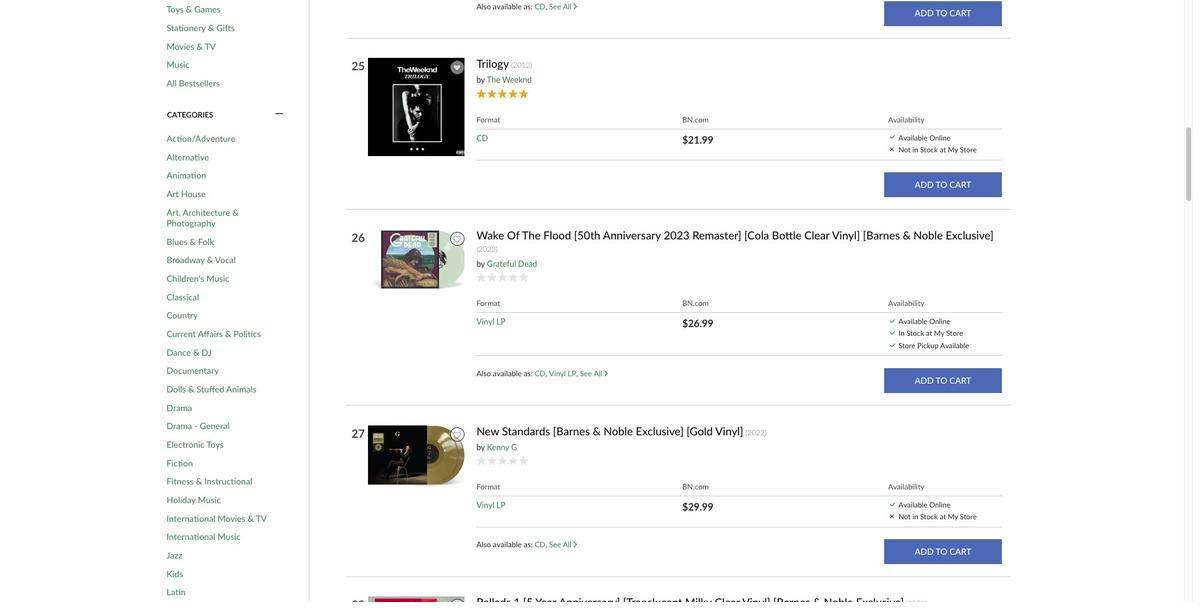 Task type: vqa. For each thing, say whether or not it's contained in the screenshot.
Available related to Wake Of The Flood [50th Anniversary 2023 Remaster] [Cola Bottle Clear Vinyl] [Barnes & Noble Exclusive]
yes



Task type: describe. For each thing, give the bounding box(es) containing it.
1 available online from the top
[[899, 133, 951, 142]]

& inside the wake of the flood [50th anniversary 2023 remaster] [cola bottle clear vinyl] [barnes & noble exclusive] (2023) by grateful dead
[[903, 228, 911, 242]]

vinyl] inside 'new standards [barnes & noble exclusive] [gold vinyl] (2022) by kenny g'
[[715, 424, 743, 438]]

drama for drama link
[[167, 403, 192, 413]]

(2022)
[[745, 428, 767, 437]]

store
[[899, 341, 915, 350]]

anniversary
[[603, 228, 661, 242]]

dance
[[167, 347, 191, 358]]

trilogy image
[[368, 58, 467, 157]]

available for trilogy
[[899, 133, 927, 142]]

wake of the flood [50th anniversary 2023 remaster] [cola bottle clear vinyl] [barnes & noble exclusive] link
[[476, 228, 994, 242]]

art
[[167, 189, 179, 199]]

art,
[[167, 207, 181, 218]]

action/adventure
[[167, 133, 235, 144]]

new standards [barnes & noble exclusive] [gold vinyl] (2022) by kenny g
[[476, 424, 767, 452]]

weeknd
[[502, 75, 532, 85]]

vinyl lp link for standards
[[476, 500, 505, 510]]

holiday music
[[167, 495, 221, 506]]

clear
[[804, 228, 830, 242]]

1 also from the top
[[476, 2, 491, 11]]

documentary
[[167, 366, 219, 376]]

available for wake of the flood [50th anniversary 2023 remaster] [cola bottle clear vinyl] [barnes & noble exclusive]
[[899, 317, 927, 326]]

stationery & gifts link
[[167, 22, 235, 33]]

all for right image to the middle
[[594, 369, 602, 378]]

check image for store
[[890, 344, 895, 347]]

international movies & tv link
[[167, 514, 267, 524]]

affairs
[[198, 329, 223, 339]]

1 as: from the top
[[524, 2, 533, 11]]

1 vertical spatial right image
[[604, 370, 608, 377]]

trilogy link
[[476, 57, 509, 71]]

music for children's
[[206, 273, 229, 284]]

current
[[167, 329, 196, 339]]

not for new standards [barnes & noble exclusive] [gold vinyl]
[[899, 513, 911, 521]]

international for international music
[[167, 532, 215, 543]]

2 vertical spatial right image
[[573, 542, 577, 549]]

2 vertical spatial see all link
[[549, 541, 577, 550]]

kenny
[[487, 442, 509, 452]]

toys & games
[[167, 4, 221, 15]]

dance & dj
[[167, 347, 212, 358]]

minus image
[[275, 109, 284, 120]]

1 availability from the top
[[888, 115, 924, 124]]

by inside trilogy (2012) by the weeknd
[[476, 75, 485, 85]]

online for [cola
[[929, 317, 951, 326]]

at for trilogy
[[940, 145, 946, 154]]

lp for standards
[[496, 500, 505, 510]]

art house
[[167, 189, 206, 199]]

in for trilogy
[[912, 145, 918, 154]]

by inside 'new standards [barnes & noble exclusive] [gold vinyl] (2022) by kenny g'
[[476, 442, 485, 452]]

ballads 1 [5 year anniversary] [translucent milky clear vinyl] [barnes & noble exclusive] image
[[368, 596, 467, 603]]

all bestsellers
[[167, 78, 220, 88]]

folk
[[198, 236, 214, 247]]

in
[[899, 329, 905, 338]]

25
[[351, 59, 365, 73]]

remaster]
[[692, 228, 741, 242]]

instructional
[[204, 477, 252, 487]]

broadway & vocal
[[167, 255, 236, 265]]

animation
[[167, 170, 206, 181]]

check image for (2022)
[[890, 503, 895, 507]]

1 vertical spatial vinyl
[[549, 369, 566, 378]]

dj
[[202, 347, 212, 358]]

animation link
[[167, 170, 206, 181]]

bestsellers
[[179, 78, 220, 88]]

2023
[[664, 228, 690, 242]]

movies & tv link
[[167, 41, 216, 52]]

$29.99
[[682, 501, 713, 513]]

& inside 'new standards [barnes & noble exclusive] [gold vinyl] (2022) by kenny g'
[[593, 424, 601, 438]]

house
[[181, 189, 206, 199]]

latin
[[167, 587, 186, 598]]

[cola
[[744, 228, 769, 242]]

see for bottom right image
[[549, 541, 561, 550]]

international music
[[167, 532, 241, 543]]

wake
[[476, 228, 504, 242]]

categories
[[167, 110, 213, 119]]

3 as: from the top
[[524, 541, 533, 550]]

$26.99 link
[[682, 317, 713, 329]]

country
[[167, 310, 198, 321]]

2 available from the top
[[493, 369, 522, 378]]

dead
[[518, 259, 537, 269]]

1 vertical spatial my store
[[934, 329, 963, 338]]

see all for bottom right image
[[549, 541, 573, 550]]

vinyl for of
[[476, 317, 494, 327]]

the inside trilogy (2012) by the weeknd
[[487, 75, 500, 85]]

jazz link
[[167, 551, 182, 561]]

$21.99 link
[[682, 134, 713, 145]]

kids
[[167, 569, 183, 580]]

kenny g link
[[487, 442, 517, 452]]

[barnes inside the wake of the flood [50th anniversary 2023 remaster] [cola bottle clear vinyl] [barnes & noble exclusive] (2023) by grateful dead
[[863, 228, 900, 242]]

1 vertical spatial toys
[[207, 440, 224, 450]]

1 vertical spatial lp
[[568, 369, 576, 378]]

3 also from the top
[[476, 541, 491, 550]]

1 vertical spatial vinyl lp link
[[549, 369, 576, 378]]

check image for in
[[890, 331, 895, 335]]

international music link
[[167, 532, 241, 543]]

not in stock at my store for trilogy
[[899, 145, 977, 154]]

vinyl for standards
[[476, 500, 494, 510]]

1 horizontal spatial tv
[[256, 514, 267, 524]]

$29.99 link
[[682, 501, 713, 513]]

current affairs & politics
[[167, 329, 261, 339]]

also available as: cd , vinyl lp ,
[[476, 369, 580, 378]]

fitness & instructional
[[167, 477, 252, 487]]

vocal
[[215, 255, 236, 265]]

available for topmost right image
[[493, 2, 522, 11]]

drama - general link
[[167, 421, 230, 432]]

general
[[200, 421, 230, 432]]

stock for new standards [barnes & noble exclusive] [gold vinyl]
[[920, 513, 938, 521]]

pickup
[[917, 341, 939, 350]]

grateful dead link
[[487, 259, 537, 269]]

bn.com for [gold
[[682, 482, 709, 492]]

drama - general
[[167, 421, 230, 432]]

0 horizontal spatial movies
[[167, 41, 194, 52]]

categories button
[[167, 109, 285, 120]]

fitness
[[167, 477, 194, 487]]

classical link
[[167, 292, 199, 303]]

not for trilogy
[[899, 145, 911, 154]]

format for trilogy
[[476, 115, 500, 124]]

vinyl lp for new
[[476, 500, 505, 510]]

fiction link
[[167, 458, 193, 469]]

toys & games link
[[167, 4, 221, 15]]

available online for [cola
[[899, 317, 951, 326]]

broadway
[[167, 255, 205, 265]]

music for international
[[218, 532, 241, 543]]

in stock at my store
[[899, 329, 963, 338]]

documentary link
[[167, 366, 219, 377]]

drama for drama - general
[[167, 421, 192, 432]]

electronic toys
[[167, 440, 224, 450]]

availability for (2022)
[[888, 482, 924, 492]]

gifts
[[216, 22, 235, 33]]

trilogy (2012) by the weeknd
[[476, 57, 532, 85]]

music down movies & tv link
[[167, 59, 189, 70]]

wake of the flood [50th anniversary 2023 remaster] [cola bottle clear vinyl] [barnes & noble exclusive] image
[[368, 229, 467, 291]]

dolls
[[167, 384, 186, 395]]

at for new standards [barnes & noble exclusive] [gold vinyl]
[[940, 513, 946, 521]]

trilogy
[[476, 57, 509, 71]]



Task type: locate. For each thing, give the bounding box(es) containing it.
exclusive] inside the wake of the flood [50th anniversary 2023 remaster] [cola bottle clear vinyl] [barnes & noble exclusive] (2023) by grateful dead
[[946, 228, 994, 242]]

1 vertical spatial see all
[[580, 369, 604, 378]]

1 international from the top
[[167, 514, 215, 524]]

toys up stationery
[[167, 4, 184, 15]]

0 vertical spatial bn.com
[[682, 115, 709, 124]]

27
[[351, 427, 365, 441]]

new standards [barnes & noble exclusive] [gold vinyl] image
[[368, 425, 467, 490]]

0 horizontal spatial [barnes
[[553, 424, 590, 438]]

not in stock at my store for new standards [barnes & noble exclusive] [gold vinyl]
[[899, 513, 977, 521]]

music down vocal
[[206, 273, 229, 284]]

vinyl lp link for of
[[476, 317, 505, 327]]

bn.com for 2023
[[682, 299, 709, 308]]

0 vertical spatial my store
[[948, 145, 977, 154]]

vinyl] inside the wake of the flood [50th anniversary 2023 remaster] [cola bottle clear vinyl] [barnes & noble exclusive] (2023) by grateful dead
[[832, 228, 860, 242]]

1 horizontal spatial exclusive]
[[946, 228, 994, 242]]

2 by from the top
[[476, 259, 485, 269]]

all for bottom right image
[[563, 541, 572, 550]]

2 check image from the top
[[890, 503, 895, 507]]

action/adventure link
[[167, 133, 235, 144]]

1 close modal image from the top
[[890, 148, 894, 151]]

1 vertical spatial also available as: cd ,
[[476, 541, 549, 550]]

check image
[[890, 135, 895, 139], [890, 331, 895, 335], [890, 344, 895, 347]]

1 vertical spatial see
[[580, 369, 592, 378]]

kids link
[[167, 569, 183, 580]]

3 online from the top
[[929, 500, 951, 509]]

1 vertical spatial not
[[899, 513, 911, 521]]

children's music link
[[167, 273, 229, 284]]

my store for trilogy
[[948, 145, 977, 154]]

dance & dj link
[[167, 347, 212, 358]]

1 vertical spatial at
[[926, 329, 932, 338]]

2 international from the top
[[167, 532, 215, 543]]

architecture
[[183, 207, 230, 218]]

broadway & vocal link
[[167, 255, 236, 266]]

blues
[[167, 236, 187, 247]]

1 format from the top
[[476, 115, 500, 124]]

& inside the art, architecture & photography
[[232, 207, 239, 218]]

0 vertical spatial available
[[493, 2, 522, 11]]

format down the weeknd link
[[476, 115, 500, 124]]

in for new standards [barnes & noble exclusive] [gold vinyl]
[[912, 513, 918, 521]]

3 check image from the top
[[890, 344, 895, 347]]

0 horizontal spatial toys
[[167, 4, 184, 15]]

2 drama from the top
[[167, 421, 192, 432]]

also
[[476, 2, 491, 11], [476, 369, 491, 378], [476, 541, 491, 550]]

2 vertical spatial check image
[[890, 344, 895, 347]]

2 vertical spatial stock
[[920, 513, 938, 521]]

0 vertical spatial in
[[912, 145, 918, 154]]

by down trilogy link
[[476, 75, 485, 85]]

2 vertical spatial available online
[[899, 500, 951, 509]]

3 bn.com from the top
[[682, 482, 709, 492]]

close modal image for new standards [barnes & noble exclusive] [gold vinyl]
[[890, 515, 894, 519]]

international inside 'link'
[[167, 532, 215, 543]]

1 horizontal spatial vinyl]
[[832, 228, 860, 242]]

drama down dolls at bottom left
[[167, 403, 192, 413]]

my store for new standards [barnes & noble exclusive] [gold vinyl]
[[948, 513, 977, 521]]

1 vertical spatial noble
[[604, 424, 633, 438]]

format
[[476, 115, 500, 124], [476, 299, 500, 308], [476, 482, 500, 492]]

0 vertical spatial see
[[549, 2, 561, 11]]

1 vertical spatial vinyl lp
[[476, 500, 505, 510]]

0 vertical spatial also available as: cd ,
[[476, 2, 549, 11]]

0 vertical spatial movies
[[167, 41, 194, 52]]

3 available from the top
[[493, 541, 522, 550]]

2 also available as: cd , from the top
[[476, 541, 549, 550]]

close modal image for trilogy
[[890, 148, 894, 151]]

3 available online from the top
[[899, 500, 951, 509]]

exclusive] inside 'new standards [barnes & noble exclusive] [gold vinyl] (2022) by kenny g'
[[636, 424, 684, 438]]

1 vertical spatial online
[[929, 317, 951, 326]]

0 vertical spatial see all link
[[549, 2, 577, 11]]

2 also from the top
[[476, 369, 491, 378]]

3 format from the top
[[476, 482, 500, 492]]

0 vertical spatial available online
[[899, 133, 951, 142]]

1 vertical spatial international
[[167, 532, 215, 543]]

0 vertical spatial [barnes
[[863, 228, 900, 242]]

0 vertical spatial international
[[167, 514, 215, 524]]

1 vinyl lp from the top
[[476, 317, 505, 327]]

by
[[476, 75, 485, 85], [476, 259, 485, 269], [476, 442, 485, 452]]

0 vertical spatial as:
[[524, 2, 533, 11]]

0 horizontal spatial tv
[[205, 41, 216, 52]]

see all for topmost right image
[[549, 2, 573, 11]]

0 vertical spatial availability
[[888, 115, 924, 124]]

lp
[[496, 317, 505, 327], [568, 369, 576, 378], [496, 500, 505, 510]]

1 vertical spatial bn.com
[[682, 299, 709, 308]]

format down kenny
[[476, 482, 500, 492]]

1 vertical spatial available online
[[899, 317, 951, 326]]

check image
[[890, 319, 895, 323], [890, 503, 895, 507]]

0 horizontal spatial exclusive]
[[636, 424, 684, 438]]

0 vertical spatial vinyl lp
[[476, 317, 505, 327]]

2 vertical spatial by
[[476, 442, 485, 452]]

close modal image
[[890, 148, 894, 151], [890, 515, 894, 519]]

2 vertical spatial my store
[[948, 513, 977, 521]]

1 bn.com from the top
[[682, 115, 709, 124]]

standards
[[502, 424, 550, 438]]

0 vertical spatial noble
[[913, 228, 943, 242]]

vinyl lp for wake
[[476, 317, 505, 327]]

fiction
[[167, 458, 193, 469]]

music inside 'link'
[[218, 532, 241, 543]]

0 vertical spatial check image
[[890, 319, 895, 323]]

2 not in stock at my store from the top
[[899, 513, 977, 521]]

0 vertical spatial the
[[487, 75, 500, 85]]

2 vinyl lp from the top
[[476, 500, 505, 510]]

1 vertical spatial as:
[[524, 369, 533, 378]]

vinyl lp down grateful
[[476, 317, 505, 327]]

by down '(2023)'
[[476, 259, 485, 269]]

format down grateful
[[476, 299, 500, 308]]

1 not from the top
[[899, 145, 911, 154]]

None submit
[[884, 1, 1002, 26], [884, 172, 1002, 197], [884, 369, 1002, 393], [884, 540, 1002, 565], [884, 1, 1002, 26], [884, 172, 1002, 197], [884, 369, 1002, 393], [884, 540, 1002, 565]]

2 vertical spatial bn.com
[[682, 482, 709, 492]]

holiday
[[167, 495, 196, 506]]

1 vertical spatial vinyl]
[[715, 424, 743, 438]]

vinyl]
[[832, 228, 860, 242], [715, 424, 743, 438]]

1 vertical spatial stock
[[906, 329, 924, 338]]

the down trilogy link
[[487, 75, 500, 85]]

0 vertical spatial online
[[929, 133, 951, 142]]

(2012)
[[511, 61, 532, 70]]

country link
[[167, 310, 198, 321]]

format for wake
[[476, 299, 500, 308]]

bn.com up $21.99 link
[[682, 115, 709, 124]]

1 vertical spatial by
[[476, 259, 485, 269]]

bn.com up $29.99
[[682, 482, 709, 492]]

latin link
[[167, 587, 186, 598]]

international
[[167, 514, 215, 524], [167, 532, 215, 543]]

1 vertical spatial availability
[[888, 299, 924, 308]]

animals
[[226, 384, 256, 395]]

2 close modal image from the top
[[890, 515, 894, 519]]

26
[[351, 231, 365, 245]]

1 vertical spatial not in stock at my store
[[899, 513, 977, 521]]

toys down the general
[[207, 440, 224, 450]]

alternative
[[167, 152, 209, 162]]

vinyl] left (2022)
[[715, 424, 743, 438]]

children's
[[167, 273, 204, 284]]

-
[[194, 421, 198, 432]]

1 vertical spatial see all link
[[580, 369, 608, 378]]

as:
[[524, 2, 533, 11], [524, 369, 533, 378], [524, 541, 533, 550]]

[50th
[[574, 228, 600, 242]]

see for topmost right image
[[549, 2, 561, 11]]

2 as: from the top
[[524, 369, 533, 378]]

1 horizontal spatial movies
[[218, 514, 245, 524]]

dolls & stuffed animals
[[167, 384, 256, 395]]

[gold
[[687, 424, 713, 438]]

0 vertical spatial see all
[[549, 2, 573, 11]]

stock for trilogy
[[920, 145, 938, 154]]

online for (2022)
[[929, 500, 951, 509]]

stuffed
[[197, 384, 224, 395]]

stationery & gifts
[[167, 22, 235, 33]]

1 vertical spatial format
[[476, 299, 500, 308]]

0 vertical spatial check image
[[890, 135, 895, 139]]

1 by from the top
[[476, 75, 485, 85]]

2 not from the top
[[899, 513, 911, 521]]

new
[[476, 424, 499, 438]]

2 in from the top
[[912, 513, 918, 521]]

art, architecture & photography link
[[167, 207, 270, 229]]

2 vertical spatial see
[[549, 541, 561, 550]]

1 vertical spatial exclusive]
[[636, 424, 684, 438]]

[barnes inside 'new standards [barnes & noble exclusive] [gold vinyl] (2022) by kenny g'
[[553, 424, 590, 438]]

movies up international music
[[218, 514, 245, 524]]

1 vertical spatial drama
[[167, 421, 192, 432]]

1 vertical spatial the
[[522, 228, 541, 242]]

1 vertical spatial also
[[476, 369, 491, 378]]

1 vertical spatial close modal image
[[890, 515, 894, 519]]

1 vertical spatial in
[[912, 513, 918, 521]]

international for international movies & tv
[[167, 514, 215, 524]]

exclusive]
[[946, 228, 994, 242], [636, 424, 684, 438]]

1 horizontal spatial toys
[[207, 440, 224, 450]]

format for new
[[476, 482, 500, 492]]

1 also available as: cd , from the top
[[476, 2, 549, 11]]

the right of
[[522, 228, 541, 242]]

vinyl] right clear
[[832, 228, 860, 242]]

my store
[[948, 145, 977, 154], [934, 329, 963, 338], [948, 513, 977, 521]]

not
[[899, 145, 911, 154], [899, 513, 911, 521]]

music down fitness & instructional link
[[198, 495, 221, 506]]

2 vertical spatial vinyl lp link
[[476, 500, 505, 510]]

music down the international movies & tv link
[[218, 532, 241, 543]]

availability for [cola
[[888, 299, 924, 308]]

available online
[[899, 133, 951, 142], [899, 317, 951, 326], [899, 500, 951, 509]]

2 vertical spatial as:
[[524, 541, 533, 550]]

available for bottom right image
[[493, 541, 522, 550]]

vinyl lp
[[476, 317, 505, 327], [476, 500, 505, 510]]

see for right image to the middle
[[580, 369, 592, 378]]

2 vertical spatial also
[[476, 541, 491, 550]]

drama left - at left
[[167, 421, 192, 432]]

music for holiday
[[198, 495, 221, 506]]

0 vertical spatial at
[[940, 145, 946, 154]]

1 horizontal spatial [barnes
[[863, 228, 900, 242]]

noble inside 'new standards [barnes & noble exclusive] [gold vinyl] (2022) by kenny g'
[[604, 424, 633, 438]]

at
[[940, 145, 946, 154], [926, 329, 932, 338], [940, 513, 946, 521]]

0 horizontal spatial vinyl]
[[715, 424, 743, 438]]

blues & folk
[[167, 236, 214, 247]]

noble inside the wake of the flood [50th anniversary 2023 remaster] [cola bottle clear vinyl] [barnes & noble exclusive] (2023) by grateful dead
[[913, 228, 943, 242]]

0 vertical spatial lp
[[496, 317, 505, 327]]

see all for right image to the middle
[[580, 369, 604, 378]]

0 horizontal spatial noble
[[604, 424, 633, 438]]

all bestsellers link
[[167, 78, 220, 89]]

all
[[563, 2, 572, 11], [167, 78, 177, 88], [594, 369, 602, 378], [563, 541, 572, 550]]

1 vertical spatial [barnes
[[553, 424, 590, 438]]

1 check image from the top
[[890, 135, 895, 139]]

0 vertical spatial format
[[476, 115, 500, 124]]

movies & tv
[[167, 41, 216, 52]]

2 vertical spatial lp
[[496, 500, 505, 510]]

0 vertical spatial not
[[899, 145, 911, 154]]

3 by from the top
[[476, 442, 485, 452]]

classical
[[167, 292, 199, 302]]

0 horizontal spatial the
[[487, 75, 500, 85]]

international up jazz
[[167, 532, 215, 543]]

grateful
[[487, 259, 516, 269]]

1 online from the top
[[929, 133, 951, 142]]

0 vertical spatial by
[[476, 75, 485, 85]]

$21.99
[[682, 134, 713, 145]]

check image for available
[[890, 135, 895, 139]]

1 not in stock at my store from the top
[[899, 145, 977, 154]]

fitness & instructional link
[[167, 477, 252, 488]]

0 vertical spatial stock
[[920, 145, 938, 154]]

movies up music link
[[167, 41, 194, 52]]

flood
[[543, 228, 571, 242]]

0 vertical spatial close modal image
[[890, 148, 894, 151]]

available online for (2022)
[[899, 500, 951, 509]]

1 horizontal spatial noble
[[913, 228, 943, 242]]

stock
[[920, 145, 938, 154], [906, 329, 924, 338], [920, 513, 938, 521]]

available for new standards [barnes & noble exclusive] [gold vinyl]
[[899, 500, 927, 509]]

by left kenny
[[476, 442, 485, 452]]

1 available from the top
[[493, 2, 522, 11]]

the weeknd link
[[487, 75, 532, 85]]

bn.com up $26.99 link
[[682, 299, 709, 308]]

music link
[[167, 59, 189, 70]]

lp for of
[[496, 317, 505, 327]]

2 vertical spatial at
[[940, 513, 946, 521]]

the inside the wake of the flood [50th anniversary 2023 remaster] [cola bottle clear vinyl] [barnes & noble exclusive] (2023) by grateful dead
[[522, 228, 541, 242]]

by inside the wake of the flood [50th anniversary 2023 remaster] [cola bottle clear vinyl] [barnes & noble exclusive] (2023) by grateful dead
[[476, 259, 485, 269]]

of
[[507, 228, 520, 242]]

2 availability from the top
[[888, 299, 924, 308]]

drama inside 'link'
[[167, 421, 192, 432]]

(2023)
[[476, 245, 498, 254]]

1 vertical spatial tv
[[256, 514, 267, 524]]

3 availability from the top
[[888, 482, 924, 492]]

2 vertical spatial available
[[493, 541, 522, 550]]

art, architecture & photography
[[167, 207, 239, 229]]

0 vertical spatial not in stock at my store
[[899, 145, 977, 154]]

1 horizontal spatial the
[[522, 228, 541, 242]]

1 in from the top
[[912, 145, 918, 154]]

games
[[194, 4, 221, 15]]

1 vertical spatial movies
[[218, 514, 245, 524]]

all for topmost right image
[[563, 2, 572, 11]]

holiday music link
[[167, 495, 221, 506]]

stationery
[[167, 22, 206, 33]]

vinyl lp link
[[476, 317, 505, 327], [549, 369, 576, 378], [476, 500, 505, 510]]

1 vertical spatial check image
[[890, 503, 895, 507]]

2 available online from the top
[[899, 317, 951, 326]]

2 format from the top
[[476, 299, 500, 308]]

new standards [barnes & noble exclusive] [gold vinyl] link
[[476, 424, 743, 438]]

2 vertical spatial online
[[929, 500, 951, 509]]

2 vertical spatial format
[[476, 482, 500, 492]]

0 vertical spatial right image
[[573, 3, 577, 10]]

0 vertical spatial vinyl lp link
[[476, 317, 505, 327]]

1 check image from the top
[[890, 319, 895, 323]]

0 vertical spatial toys
[[167, 4, 184, 15]]

check image for [cola
[[890, 319, 895, 323]]

&
[[186, 4, 192, 15], [208, 22, 214, 33], [197, 41, 203, 52], [232, 207, 239, 218], [903, 228, 911, 242], [190, 236, 196, 247], [207, 255, 213, 265], [225, 329, 231, 339], [193, 347, 199, 358], [188, 384, 194, 395], [593, 424, 601, 438], [196, 477, 202, 487], [248, 514, 254, 524]]

right image
[[573, 3, 577, 10], [604, 370, 608, 377], [573, 542, 577, 549]]

alternative link
[[167, 152, 209, 163]]

not in stock at my store
[[899, 145, 977, 154], [899, 513, 977, 521]]

2 online from the top
[[929, 317, 951, 326]]

2 bn.com from the top
[[682, 299, 709, 308]]

2 check image from the top
[[890, 331, 895, 335]]

noble
[[913, 228, 943, 242], [604, 424, 633, 438]]

1 drama from the top
[[167, 403, 192, 413]]

0 vertical spatial also
[[476, 2, 491, 11]]

vinyl lp down kenny
[[476, 500, 505, 510]]

1 vertical spatial available
[[493, 369, 522, 378]]

international down holiday music link
[[167, 514, 215, 524]]

music
[[167, 59, 189, 70], [206, 273, 229, 284], [198, 495, 221, 506], [218, 532, 241, 543]]

0 vertical spatial drama
[[167, 403, 192, 413]]

0 vertical spatial exclusive]
[[946, 228, 994, 242]]



